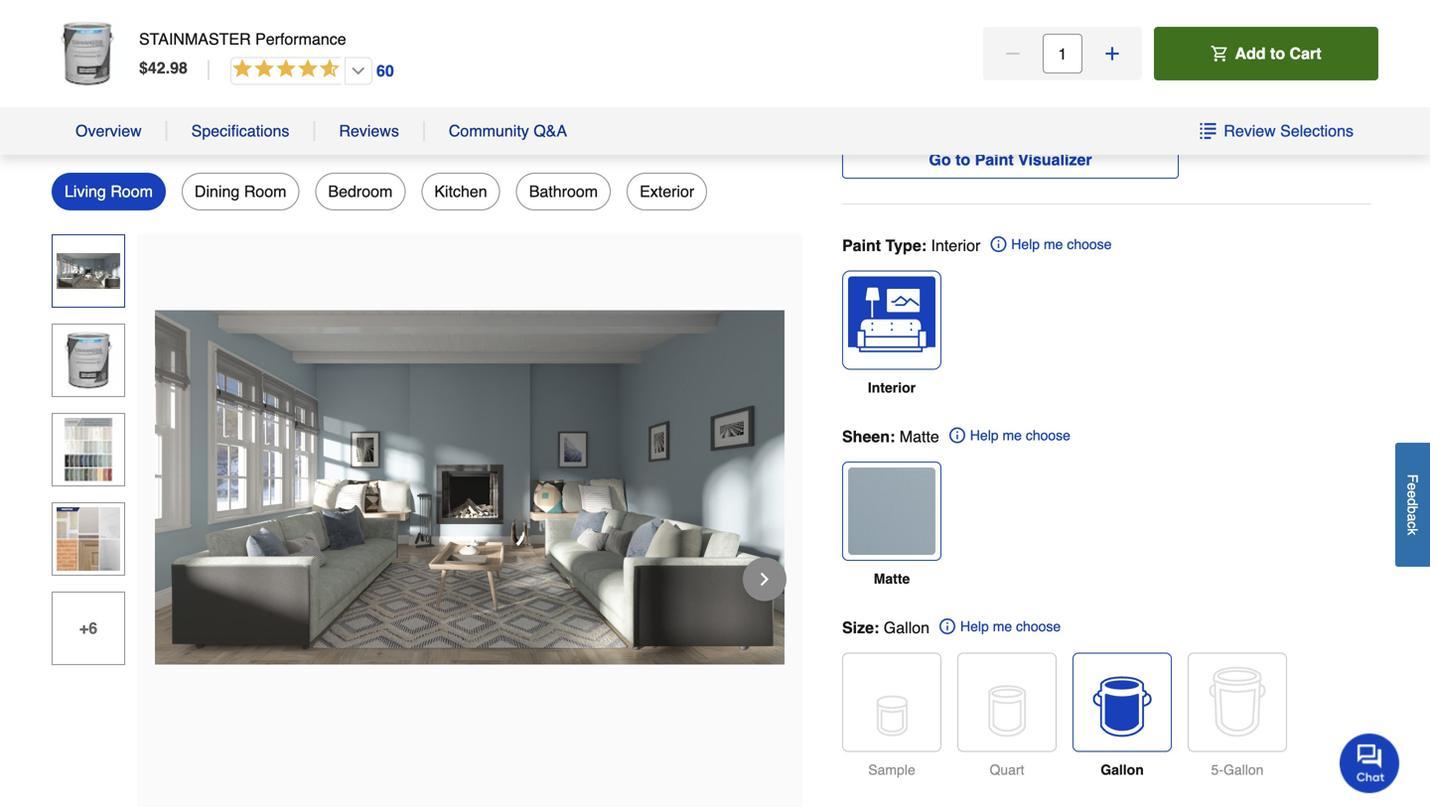 Task type: vqa. For each thing, say whether or not it's contained in the screenshot.
bottommost Paint
yes



Task type: describe. For each thing, give the bounding box(es) containing it.
1 horizontal spatial living room image
[[155, 311, 785, 665]]

f
[[1405, 474, 1421, 483]]

paint size sample image
[[843, 654, 941, 751]]

specifications
[[191, 122, 289, 140]]

2 horizontal spatial paint
[[1129, 108, 1161, 124]]

4.6 stars image
[[229, 56, 395, 86]]

paint size gallon selected image
[[1074, 654, 1171, 751]]

colors
[[928, 108, 965, 124]]

0 horizontal spatial a
[[983, 108, 991, 124]]

help me choose button for gallon
[[940, 619, 1061, 637]]

sheen: matte
[[842, 428, 939, 446]]

+6 button
[[52, 592, 125, 665]]

2 e from the top
[[1405, 491, 1421, 498]]

multiple
[[876, 108, 924, 124]]

selections
[[1280, 122, 1354, 140]]

.
[[166, 59, 170, 77]]

overview link
[[75, 121, 142, 141]]

choose for paint type: interior
[[1067, 236, 1112, 252]]

5-
[[1211, 762, 1224, 778]]

view
[[842, 108, 872, 124]]

choose for sheen: matte
[[1026, 428, 1071, 444]]

f e e d b a c k button
[[1395, 443, 1430, 567]]

view multiple colors in a room with the lowe's paint visualizer
[[842, 108, 1225, 124]]

to for looking
[[908, 73, 923, 92]]

community
[[449, 122, 529, 140]]

reviews
[[339, 122, 399, 140]]

room for dining room
[[244, 182, 286, 201]]

0 horizontal spatial interior
[[868, 380, 916, 396]]

paint size 5-gallon image
[[1189, 654, 1286, 751]]

looking to compare others colors?
[[842, 73, 1117, 92]]

review selections
[[1224, 122, 1354, 140]]

paint inside go to paint visualizer button
[[975, 151, 1014, 169]]

type:
[[885, 236, 927, 255]]

sheen:
[[842, 428, 895, 446]]

thumbnail: 2 image
[[57, 508, 120, 571]]

me for size: gallon
[[993, 619, 1012, 635]]

help for matte
[[970, 428, 999, 444]]

dining room
[[195, 182, 286, 201]]

others
[[1001, 73, 1052, 92]]

stainmaster
[[139, 30, 251, 48]]

colors?
[[1057, 73, 1117, 92]]

review
[[1224, 122, 1276, 140]]

Stepper number input field with increment and decrement buttons number field
[[1043, 34, 1083, 73]]

gallon for size: gallon
[[884, 619, 930, 637]]

reviews link
[[339, 121, 399, 141]]

chat invite button image
[[1340, 733, 1400, 794]]

1 horizontal spatial visualizer
[[1165, 108, 1225, 124]]

thumbnail: 1 image
[[57, 418, 120, 482]]

matte inside button
[[874, 571, 910, 587]]

overview
[[75, 122, 142, 140]]

add to cart button
[[1154, 27, 1379, 80]]

list view image
[[1200, 123, 1216, 139]]

choose for size: gallon
[[1016, 619, 1061, 635]]

cart image
[[1211, 46, 1227, 62]]

info image for paint type: interior
[[991, 236, 1006, 252]]

c
[[1405, 522, 1421, 528]]

5-gallon
[[1211, 762, 1264, 778]]

bathroom
[[529, 182, 598, 201]]

size: gallon
[[842, 619, 930, 637]]

add
[[1235, 44, 1266, 63]]

in
[[969, 108, 980, 124]]

0 vertical spatial interior
[[931, 236, 981, 255]]

specifications link
[[191, 121, 289, 141]]

98
[[170, 59, 188, 77]]

go
[[929, 151, 951, 169]]



Task type: locate. For each thing, give the bounding box(es) containing it.
$
[[139, 59, 148, 77]]

1 vertical spatial help
[[970, 428, 999, 444]]

paint size sample image
[[958, 654, 1056, 751]]

help right info icon
[[970, 428, 999, 444]]

to up multiple
[[908, 73, 923, 92]]

a
[[983, 108, 991, 124], [1405, 514, 1421, 522]]

1 vertical spatial paint
[[975, 151, 1014, 169]]

sample
[[868, 762, 915, 778]]

help me choose right info icon
[[970, 428, 1071, 444]]

0 vertical spatial me
[[1044, 236, 1063, 252]]

2 horizontal spatial to
[[1270, 44, 1285, 63]]

visualizer inside button
[[1018, 151, 1092, 169]]

gallon down paint size 5-gallon image
[[1224, 762, 1264, 778]]

d
[[1405, 498, 1421, 506]]

e up the d
[[1405, 483, 1421, 491]]

2 vertical spatial help me choose
[[960, 619, 1061, 635]]

with
[[1031, 108, 1055, 124]]

0 horizontal spatial gallon
[[884, 619, 930, 637]]

add to cart
[[1235, 44, 1321, 63]]

0 vertical spatial matte
[[900, 428, 939, 446]]

info image
[[991, 236, 1006, 252], [940, 619, 955, 635]]

choose
[[1067, 236, 1112, 252], [1026, 428, 1071, 444], [1016, 619, 1061, 635]]

q&a
[[534, 122, 567, 140]]

help me choose for size: gallon
[[960, 619, 1061, 635]]

0 vertical spatial living room image
[[57, 253, 120, 289]]

1 horizontal spatial room
[[244, 182, 286, 201]]

b
[[1405, 506, 1421, 514]]

visualizer
[[1165, 108, 1225, 124], [1018, 151, 1092, 169]]

performance
[[255, 30, 346, 48]]

0 vertical spatial a
[[983, 108, 991, 124]]

help me choose for paint type: interior
[[1011, 236, 1112, 252]]

paint down the room in the right of the page
[[975, 151, 1014, 169]]

room for living room
[[110, 182, 153, 201]]

me for sheen: matte
[[1003, 428, 1022, 444]]

paint left type:
[[842, 236, 881, 255]]

to for add
[[1270, 44, 1285, 63]]

productimage image
[[52, 18, 123, 89]]

to right go
[[956, 151, 971, 169]]

visualizer down the with
[[1018, 151, 1092, 169]]

info image right "size: gallon"
[[940, 619, 955, 635]]

bedroom
[[328, 182, 393, 201]]

review selections button
[[1199, 121, 1355, 141]]

e
[[1405, 483, 1421, 491], [1405, 491, 1421, 498]]

2 vertical spatial me
[[993, 619, 1012, 635]]

info image for size: gallon
[[940, 619, 955, 635]]

1 horizontal spatial a
[[1405, 514, 1421, 522]]

help me choose button for interior
[[991, 236, 1112, 255]]

help up paint size sample image
[[960, 619, 989, 635]]

living room image
[[57, 253, 120, 289], [155, 311, 785, 665]]

to for go
[[956, 151, 971, 169]]

me down go to paint visualizer button
[[1044, 236, 1063, 252]]

info image
[[949, 428, 965, 444]]

$ 42 . 98
[[139, 59, 188, 77]]

a right 'in'
[[983, 108, 991, 124]]

go to paint visualizer
[[929, 151, 1092, 169]]

base thumbnail: 0 image
[[57, 329, 120, 392]]

interior right type:
[[931, 236, 981, 255]]

0 vertical spatial help
[[1011, 236, 1040, 252]]

the
[[1059, 108, 1078, 124]]

help for gallon
[[960, 619, 989, 635]]

matte button
[[842, 462, 942, 587]]

1 vertical spatial help me choose
[[970, 428, 1071, 444]]

help down go to paint visualizer button
[[1011, 236, 1040, 252]]

community q&a link
[[449, 121, 567, 141]]

1 horizontal spatial interior
[[931, 236, 981, 255]]

1 room from the left
[[110, 182, 153, 201]]

matte left info icon
[[900, 428, 939, 446]]

2 room from the left
[[244, 182, 286, 201]]

42
[[148, 59, 166, 77]]

1 vertical spatial living room image
[[155, 311, 785, 665]]

60
[[376, 62, 394, 80]]

interior
[[931, 236, 981, 255], [868, 380, 916, 396]]

2 horizontal spatial gallon
[[1224, 762, 1264, 778]]

to right add
[[1270, 44, 1285, 63]]

help
[[1011, 236, 1040, 252], [970, 428, 999, 444], [960, 619, 989, 635]]

1 vertical spatial interior
[[868, 380, 916, 396]]

help me choose button for matte
[[949, 428, 1071, 446]]

1 vertical spatial visualizer
[[1018, 151, 1092, 169]]

gallon for 5-gallon
[[1224, 762, 1264, 778]]

me
[[1044, 236, 1063, 252], [1003, 428, 1022, 444], [993, 619, 1012, 635]]

1 vertical spatial me
[[1003, 428, 1022, 444]]

0 horizontal spatial info image
[[940, 619, 955, 635]]

1 vertical spatial help me choose button
[[949, 428, 1071, 446]]

chevron right image
[[755, 570, 775, 589]]

gallon down paint size gallon selected image in the right of the page
[[1101, 762, 1144, 778]]

2 vertical spatial to
[[956, 151, 971, 169]]

room right living
[[110, 182, 153, 201]]

gallon right size:
[[884, 619, 930, 637]]

0 vertical spatial help me choose button
[[991, 236, 1112, 255]]

1 vertical spatial info image
[[940, 619, 955, 635]]

me up paint size sample image
[[993, 619, 1012, 635]]

help me choose button
[[991, 236, 1112, 255], [949, 428, 1071, 446], [940, 619, 1061, 637]]

info image down go to paint visualizer button
[[991, 236, 1006, 252]]

0 horizontal spatial to
[[908, 73, 923, 92]]

2 vertical spatial choose
[[1016, 619, 1061, 635]]

size:
[[842, 619, 879, 637]]

0 horizontal spatial room
[[110, 182, 153, 201]]

paint
[[1129, 108, 1161, 124], [975, 151, 1014, 169], [842, 236, 881, 255]]

gallon
[[884, 619, 930, 637], [1101, 762, 1144, 778], [1224, 762, 1264, 778]]

0 vertical spatial info image
[[991, 236, 1006, 252]]

1 horizontal spatial to
[[956, 151, 971, 169]]

dining
[[195, 182, 240, 201]]

k
[[1405, 528, 1421, 535]]

minus image
[[1003, 44, 1023, 64]]

help me choose
[[1011, 236, 1112, 252], [970, 428, 1071, 444], [960, 619, 1061, 635]]

room right dining
[[244, 182, 286, 201]]

visualizer down cart image
[[1165, 108, 1225, 124]]

help me choose for sheen: matte
[[970, 428, 1071, 444]]

1 horizontal spatial paint
[[975, 151, 1014, 169]]

lowe's
[[1082, 108, 1125, 124]]

compare
[[928, 73, 997, 92]]

kitchen
[[434, 182, 487, 201]]

0 vertical spatial visualizer
[[1165, 108, 1225, 124]]

me right info icon
[[1003, 428, 1022, 444]]

cart
[[1290, 44, 1321, 63]]

plus image
[[1102, 44, 1122, 64]]

1 vertical spatial matte
[[874, 571, 910, 587]]

matte
[[900, 428, 939, 446], [874, 571, 910, 587]]

me for paint type: interior
[[1044, 236, 1063, 252]]

living
[[65, 182, 106, 201]]

type interior selected image
[[848, 277, 936, 364]]

0 horizontal spatial paint
[[842, 236, 881, 255]]

0 horizontal spatial living room image
[[57, 253, 120, 289]]

looking
[[842, 73, 904, 92]]

exterior
[[640, 182, 694, 201]]

a inside button
[[1405, 514, 1421, 522]]

room
[[995, 108, 1027, 124]]

0 vertical spatial help me choose
[[1011, 236, 1112, 252]]

interior up sheen: matte
[[868, 380, 916, 396]]

0 vertical spatial paint
[[1129, 108, 1161, 124]]

2 vertical spatial help me choose button
[[940, 619, 1061, 637]]

+6
[[79, 619, 97, 638]]

0 vertical spatial to
[[1270, 44, 1285, 63]]

go to paint visualizer button
[[842, 141, 1179, 179]]

stainmaster performance
[[139, 30, 346, 48]]

a up k
[[1405, 514, 1421, 522]]

matte up "size: gallon"
[[874, 571, 910, 587]]

1 vertical spatial to
[[908, 73, 923, 92]]

0 vertical spatial choose
[[1067, 236, 1112, 252]]

1 horizontal spatial info image
[[991, 236, 1006, 252]]

room
[[110, 182, 153, 201], [244, 182, 286, 201]]

help me choose up paint size sample image
[[960, 619, 1061, 635]]

community q&a
[[449, 122, 567, 140]]

help me choose down go to paint visualizer button
[[1011, 236, 1112, 252]]

1 vertical spatial a
[[1405, 514, 1421, 522]]

paint type: interior
[[842, 236, 981, 255]]

1 e from the top
[[1405, 483, 1421, 491]]

paint right lowe's
[[1129, 108, 1161, 124]]

2 vertical spatial help
[[960, 619, 989, 635]]

to
[[1270, 44, 1285, 63], [908, 73, 923, 92], [956, 151, 971, 169]]

1 vertical spatial choose
[[1026, 428, 1071, 444]]

f e e d b a c k
[[1405, 474, 1421, 535]]

quart
[[990, 762, 1024, 778]]

2 vertical spatial paint
[[842, 236, 881, 255]]

e up b
[[1405, 491, 1421, 498]]

help for interior
[[1011, 236, 1040, 252]]

0 horizontal spatial visualizer
[[1018, 151, 1092, 169]]

living room
[[65, 182, 153, 201]]

1 horizontal spatial gallon
[[1101, 762, 1144, 778]]



